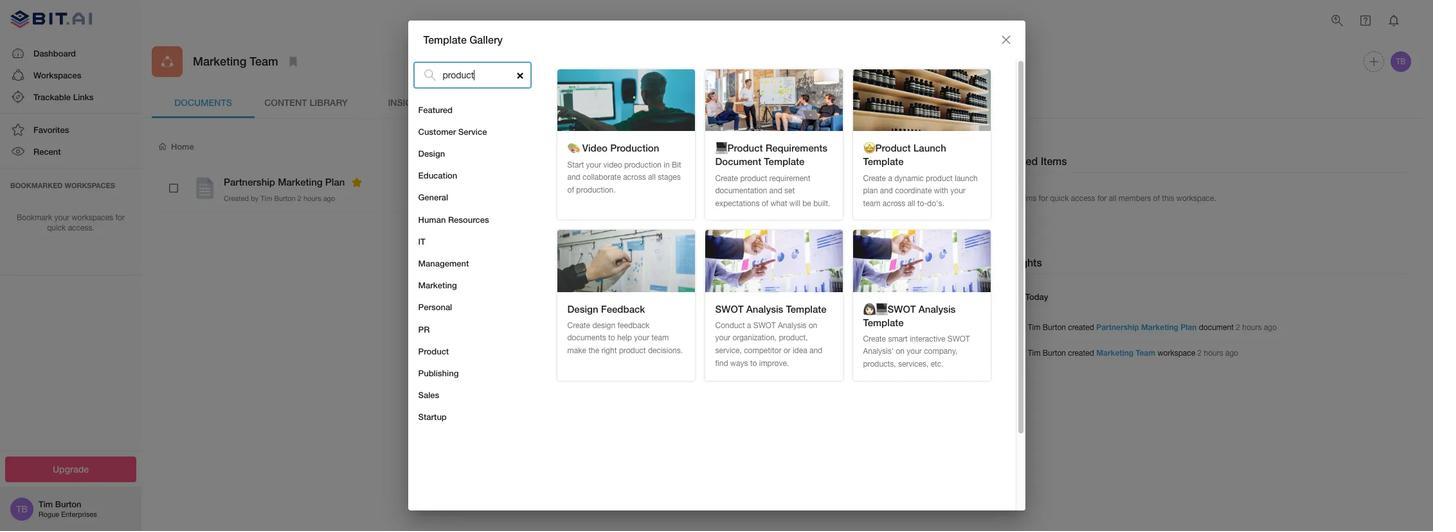 Task type: vqa. For each thing, say whether or not it's contained in the screenshot.


Task type: locate. For each thing, give the bounding box(es) containing it.
and down start
[[568, 173, 581, 182]]

1 vertical spatial quick
[[47, 224, 66, 233]]

design inside button
[[418, 149, 445, 159]]

of left this at right top
[[1154, 194, 1160, 203]]

0 vertical spatial insights
[[388, 97, 430, 108]]

bookmarked workspaces
[[10, 181, 115, 189]]

team
[[864, 199, 881, 208], [652, 334, 669, 343]]

create inside create smart interactive swot analysis' on your company, products, services, etc.
[[864, 335, 886, 344]]

0 vertical spatial tb
[[1397, 57, 1407, 66]]

2 horizontal spatial hours
[[1243, 324, 1262, 333]]

1 horizontal spatial swot
[[754, 322, 776, 331]]

template gallery dialog
[[408, 21, 1026, 532]]

ago
[[323, 195, 335, 202], [1265, 324, 1278, 333], [1226, 350, 1239, 359]]

and right plan
[[880, 187, 893, 196]]

library
[[310, 97, 348, 108]]

2 horizontal spatial ago
[[1265, 324, 1278, 333]]

template inside "👩🏻💻swot analysis template"
[[864, 317, 904, 328]]

tim for partnership
[[1028, 324, 1041, 333]]

workspaces
[[33, 70, 81, 80]]

collaborate
[[583, 173, 621, 182]]

0 vertical spatial partnership
[[224, 176, 275, 188]]

burton for marketing
[[1043, 350, 1067, 359]]

your inside bookmark your workspaces for quick access.
[[54, 213, 70, 222]]

workspaces
[[72, 213, 113, 222]]

and up what
[[770, 187, 783, 196]]

service,
[[716, 347, 742, 356]]

2 down partnership marketing plan
[[298, 195, 302, 202]]

management button
[[408, 253, 537, 275]]

1 horizontal spatial hours
[[1204, 350, 1224, 359]]

create up documentation
[[716, 174, 739, 183]]

ago down partnership marketing plan
[[323, 195, 335, 202]]

create inside create a dynamic product launch plan and coordinate with your team across all to-do's.
[[864, 174, 886, 183]]

create a dynamic product launch plan and coordinate with your team across all to-do's.
[[864, 174, 978, 208]]

burton for enterprises
[[55, 500, 81, 510]]

and
[[568, 173, 581, 182], [770, 187, 783, 196], [880, 187, 893, 196], [810, 347, 823, 356]]

1 vertical spatial to
[[751, 359, 757, 368]]

2 horizontal spatial swot
[[948, 335, 971, 344]]

expectations
[[716, 199, 760, 208]]

burton inside tim burton rogue enterprises
[[55, 500, 81, 510]]

create design feedback documents to help your team make the right product decisions.
[[568, 322, 683, 356]]

pinned items
[[1005, 155, 1068, 167]]

0 horizontal spatial 2
[[298, 195, 302, 202]]

of inside create product requirement documentation and set expectations of what will be built.
[[762, 199, 769, 208]]

🤩product
[[864, 142, 911, 154]]

1 vertical spatial created
[[1069, 350, 1095, 359]]

for inside bookmark your workspaces for quick access.
[[115, 213, 125, 222]]

2 right workspace
[[1198, 350, 1202, 359]]

for right access
[[1098, 194, 1107, 203]]

1 horizontal spatial product
[[741, 174, 768, 183]]

1 horizontal spatial across
[[883, 199, 906, 208]]

bookmark your workspaces for quick access.
[[17, 213, 125, 233]]

start
[[568, 161, 584, 170]]

template up product, at the bottom right
[[786, 303, 827, 315]]

tim inside tim burton rogue enterprises
[[39, 500, 53, 510]]

across down production at the left top of page
[[623, 173, 646, 182]]

and inside start your video production in bit and collaborate across all stages of production.
[[568, 173, 581, 182]]

upgrade button
[[5, 457, 136, 483]]

create up analysis'
[[864, 335, 886, 344]]

0 horizontal spatial hours
[[304, 195, 321, 202]]

1 horizontal spatial ago
[[1226, 350, 1239, 359]]

hours down 'document'
[[1204, 350, 1224, 359]]

create left new
[[926, 141, 953, 152]]

0 horizontal spatial team
[[250, 54, 278, 68]]

1 vertical spatial 2
[[1237, 324, 1241, 333]]

2 created from the top
[[1069, 350, 1095, 359]]

1 horizontal spatial plan
[[1181, 323, 1197, 333]]

create for design feedback
[[568, 322, 591, 331]]

product inside create product requirement documentation and set expectations of what will be built.
[[741, 174, 768, 183]]

swot up company,
[[948, 335, 971, 344]]

analysis up "interactive"
[[919, 303, 956, 315]]

and inside conduct a swot analysis on your organization, product, service, competitor or idea and find ways to improve.
[[810, 347, 823, 356]]

ago down 'document'
[[1226, 350, 1239, 359]]

0 horizontal spatial design
[[418, 149, 445, 159]]

members
[[1119, 194, 1152, 203]]

2 horizontal spatial 2
[[1237, 324, 1241, 333]]

product down the help
[[619, 347, 646, 356]]

create inside create design feedback documents to help your team make the right product decisions.
[[568, 322, 591, 331]]

make
[[568, 347, 587, 356]]

feedback
[[618, 322, 650, 331]]

swot
[[716, 303, 744, 315], [754, 322, 776, 331], [948, 335, 971, 344]]

2 vertical spatial hours
[[1204, 350, 1224, 359]]

recent button
[[0, 141, 142, 163]]

0 vertical spatial team
[[864, 199, 881, 208]]

insights inside 'tab list'
[[388, 97, 430, 108]]

team left "bookmark" image
[[250, 54, 278, 68]]

insights up the customer
[[388, 97, 430, 108]]

analysis
[[747, 303, 784, 315], [919, 303, 956, 315], [778, 322, 807, 331]]

template gallery
[[424, 33, 503, 45]]

your inside conduct a swot analysis on your organization, product, service, competitor or idea and find ways to improve.
[[716, 334, 731, 343]]

0 horizontal spatial to
[[609, 334, 615, 343]]

dashboard button
[[0, 42, 142, 64]]

0 horizontal spatial all
[[648, 173, 656, 182]]

to-
[[918, 199, 928, 208]]

0 vertical spatial design
[[418, 149, 445, 159]]

document
[[716, 156, 762, 167]]

conduct a swot analysis on your organization, product, service, competitor or idea and find ways to improve.
[[716, 322, 823, 368]]

your up access. on the top left of page
[[54, 213, 70, 222]]

bookmark image
[[285, 54, 301, 69]]

1 horizontal spatial team
[[864, 199, 881, 208]]

1 vertical spatial a
[[748, 322, 752, 331]]

pin
[[1005, 194, 1016, 203]]

access
[[1072, 194, 1096, 203]]

interactive
[[910, 335, 946, 344]]

product up with
[[926, 174, 953, 183]]

your down launch
[[951, 187, 966, 196]]

create up documents
[[568, 322, 591, 331]]

team up decisions.
[[652, 334, 669, 343]]

new
[[956, 141, 974, 152]]

template up requirement
[[764, 156, 805, 167]]

0 vertical spatial swot
[[716, 303, 744, 315]]

1 vertical spatial insights
[[1005, 257, 1043, 269]]

0 vertical spatial to
[[609, 334, 615, 343]]

all inside start your video production in bit and collaborate across all stages of production.
[[648, 173, 656, 182]]

product
[[741, 174, 768, 183], [926, 174, 953, 183], [619, 347, 646, 356]]

team down plan
[[864, 199, 881, 208]]

to
[[609, 334, 615, 343], [751, 359, 757, 368]]

partnership marketing plan link
[[1097, 323, 1197, 333]]

0 vertical spatial plan
[[325, 176, 345, 188]]

and right idea
[[810, 347, 823, 356]]

1 horizontal spatial design
[[568, 303, 599, 315]]

design for design feedback
[[568, 303, 599, 315]]

your up the service,
[[716, 334, 731, 343]]

analysis up organization,
[[747, 303, 784, 315]]

product,
[[779, 334, 808, 343]]

stages
[[658, 173, 681, 182]]

your up the collaborate at the top left of page
[[586, 161, 602, 170]]

template for swot
[[786, 303, 827, 315]]

template inside 🤩product launch template
[[864, 156, 904, 167]]

marketing button
[[408, 275, 537, 297]]

1 created from the top
[[1069, 324, 1095, 333]]

2 vertical spatial 2
[[1198, 350, 1202, 359]]

partnership up 'marketing team' link
[[1097, 323, 1140, 333]]

workspaces
[[65, 181, 115, 189]]

0 horizontal spatial ago
[[323, 195, 335, 202]]

0 vertical spatial created
[[1069, 324, 1095, 333]]

0 horizontal spatial insights
[[388, 97, 430, 108]]

0 horizontal spatial for
[[115, 213, 125, 222]]

2 right 'document'
[[1237, 324, 1241, 333]]

ago right 'document'
[[1265, 324, 1278, 333]]

2 inside tim burton created partnership marketing plan document 2 hours ago
[[1237, 324, 1241, 333]]

tab list
[[152, 87, 1414, 118]]

create for 💻product requirements document template
[[716, 174, 739, 183]]

launch
[[914, 142, 947, 154]]

1 horizontal spatial 2
[[1198, 350, 1202, 359]]

trackable links
[[33, 92, 94, 102]]

team down the partnership marketing plan link at the right of page
[[1136, 349, 1156, 359]]

hours down partnership marketing plan
[[304, 195, 321, 202]]

created inside tim burton created partnership marketing plan document 2 hours ago
[[1069, 324, 1095, 333]]

0 vertical spatial 2
[[298, 195, 302, 202]]

💻product requirements document template image
[[705, 69, 843, 131]]

education
[[418, 171, 457, 181]]

1 horizontal spatial all
[[908, 199, 916, 208]]

your inside start your video production in bit and collaborate across all stages of production.
[[586, 161, 602, 170]]

created by tim burton 2 hours ago
[[224, 195, 335, 202]]

create up plan
[[864, 174, 886, 183]]

1 vertical spatial design
[[568, 303, 599, 315]]

design down the customer
[[418, 149, 445, 159]]

remove favorite image
[[350, 175, 365, 190]]

your up "services,"
[[907, 348, 922, 357]]

design up design
[[568, 303, 599, 315]]

2 horizontal spatial all
[[1109, 194, 1117, 203]]

tb
[[1397, 57, 1407, 66], [16, 505, 28, 515]]

burton inside the tim burton created marketing team workspace 2 hours ago
[[1043, 350, 1067, 359]]

created
[[1069, 324, 1095, 333], [1069, 350, 1095, 359]]

hours inside tim burton created partnership marketing plan document 2 hours ago
[[1243, 324, 1262, 333]]

2 vertical spatial ago
[[1226, 350, 1239, 359]]

0 horizontal spatial a
[[748, 322, 752, 331]]

1 horizontal spatial a
[[889, 174, 893, 183]]

template inside 💻product requirements document template
[[764, 156, 805, 167]]

hours inside the tim burton created marketing team workspace 2 hours ago
[[1204, 350, 1224, 359]]

upgrade
[[53, 464, 89, 475]]

pinned
[[1005, 155, 1038, 167]]

create inside create product requirement documentation and set expectations of what will be built.
[[716, 174, 739, 183]]

all down production at the left top of page
[[648, 173, 656, 182]]

🎨 video production
[[568, 142, 660, 154]]

of left production.
[[568, 186, 574, 195]]

1 vertical spatial on
[[896, 348, 905, 357]]

all left to- at the top of the page
[[908, 199, 916, 208]]

tim for enterprises
[[39, 500, 53, 510]]

tim burton created marketing team workspace 2 hours ago
[[1028, 349, 1239, 359]]

0 horizontal spatial team
[[652, 334, 669, 343]]

swot up organization,
[[754, 322, 776, 331]]

for right items
[[1039, 194, 1049, 203]]

partnership marketing plan
[[224, 176, 345, 188]]

1 horizontal spatial to
[[751, 359, 757, 368]]

1 horizontal spatial team
[[1136, 349, 1156, 359]]

1 vertical spatial plan
[[1181, 323, 1197, 333]]

to right ways
[[751, 359, 757, 368]]

favorites
[[33, 125, 69, 135]]

marketing
[[193, 54, 247, 68], [278, 176, 323, 188], [418, 281, 457, 291], [1142, 323, 1179, 333], [1097, 349, 1134, 359]]

1 vertical spatial hours
[[1243, 324, 1262, 333]]

plan left remove favorite icon
[[325, 176, 345, 188]]

design
[[418, 149, 445, 159], [568, 303, 599, 315]]

tim inside the tim burton created marketing team workspace 2 hours ago
[[1028, 350, 1041, 359]]

insights up the today
[[1005, 257, 1043, 269]]

1 horizontal spatial partnership
[[1097, 323, 1140, 333]]

created inside the tim burton created marketing team workspace 2 hours ago
[[1069, 350, 1095, 359]]

for
[[1039, 194, 1049, 203], [1098, 194, 1107, 203], [115, 213, 125, 222]]

analysis for 👩🏻💻swot
[[919, 303, 956, 315]]

0 horizontal spatial quick
[[47, 224, 66, 233]]

requirements
[[766, 142, 828, 154]]

and inside create product requirement documentation and set expectations of what will be built.
[[770, 187, 783, 196]]

analysis up product, at the bottom right
[[778, 322, 807, 331]]

0 vertical spatial a
[[889, 174, 893, 183]]

0 horizontal spatial of
[[568, 186, 574, 195]]

a inside create a dynamic product launch plan and coordinate with your team across all to-do's.
[[889, 174, 893, 183]]

hours right 'document'
[[1243, 324, 1262, 333]]

2 horizontal spatial product
[[926, 174, 953, 183]]

👩🏻💻swot analysis template
[[864, 303, 956, 328]]

template down "🤩product"
[[864, 156, 904, 167]]

plan left 'document'
[[1181, 323, 1197, 333]]

your inside create smart interactive swot analysis' on your company, products, services, etc.
[[907, 348, 922, 357]]

marketing up personal
[[418, 281, 457, 291]]

1 vertical spatial across
[[883, 199, 906, 208]]

product up documentation
[[741, 174, 768, 183]]

organization,
[[733, 334, 777, 343]]

workspace.
[[1177, 194, 1217, 203]]

partnership up by
[[224, 176, 275, 188]]

1 horizontal spatial insights
[[1005, 257, 1043, 269]]

marketing down the partnership marketing plan link at the right of page
[[1097, 349, 1134, 359]]

0 horizontal spatial across
[[623, 173, 646, 182]]

workspace
[[1158, 350, 1196, 359]]

across inside start your video production in bit and collaborate across all stages of production.
[[623, 173, 646, 182]]

2 inside the tim burton created marketing team workspace 2 hours ago
[[1198, 350, 1202, 359]]

2
[[298, 195, 302, 202], [1237, 324, 1241, 333], [1198, 350, 1202, 359]]

gallery
[[470, 33, 503, 45]]

it button
[[408, 231, 537, 253]]

design button
[[408, 143, 537, 165]]

of left what
[[762, 199, 769, 208]]

tim for marketing
[[1028, 350, 1041, 359]]

find
[[716, 359, 729, 368]]

0 vertical spatial quick
[[1051, 194, 1069, 203]]

0 horizontal spatial on
[[809, 322, 818, 331]]

a up organization,
[[748, 322, 752, 331]]

1 horizontal spatial on
[[896, 348, 905, 357]]

for right workspaces
[[115, 213, 125, 222]]

0 horizontal spatial tb
[[16, 505, 28, 515]]

home
[[171, 142, 194, 152]]

on down swot analysis template
[[809, 322, 818, 331]]

a left dynamic
[[889, 174, 893, 183]]

a for 🤩product
[[889, 174, 893, 183]]

customer service button
[[408, 121, 537, 143]]

all
[[648, 173, 656, 182], [1109, 194, 1117, 203], [908, 199, 916, 208]]

0 vertical spatial ago
[[323, 195, 335, 202]]

items
[[1041, 155, 1068, 167]]

dashboard
[[33, 48, 76, 58]]

1 horizontal spatial of
[[762, 199, 769, 208]]

tim inside tim burton created partnership marketing plan document 2 hours ago
[[1028, 324, 1041, 333]]

template down 👩🏻💻swot
[[864, 317, 904, 328]]

all left members
[[1109, 194, 1117, 203]]

analysis for swot
[[747, 303, 784, 315]]

all inside create a dynamic product launch plan and coordinate with your team across all to-do's.
[[908, 199, 916, 208]]

customer
[[418, 127, 456, 137]]

swot up conduct
[[716, 303, 744, 315]]

2 horizontal spatial of
[[1154, 194, 1160, 203]]

burton inside tim burton created partnership marketing plan document 2 hours ago
[[1043, 324, 1067, 333]]

created up the tim burton created marketing team workspace 2 hours ago
[[1069, 324, 1095, 333]]

your down feedback
[[634, 334, 650, 343]]

trackable
[[33, 92, 71, 102]]

company,
[[924, 348, 958, 357]]

and inside create a dynamic product launch plan and coordinate with your team across all to-do's.
[[880, 187, 893, 196]]

created left 'marketing team' link
[[1069, 350, 1095, 359]]

a inside conduct a swot analysis on your organization, product, service, competitor or idea and find ways to improve.
[[748, 322, 752, 331]]

analysis inside "👩🏻💻swot analysis template"
[[919, 303, 956, 315]]

on down smart
[[896, 348, 905, 357]]

to up 'right'
[[609, 334, 615, 343]]

products,
[[864, 360, 896, 369]]

1 vertical spatial swot
[[754, 322, 776, 331]]

team
[[250, 54, 278, 68], [1136, 349, 1156, 359]]

create new button
[[915, 134, 985, 160]]

1 vertical spatial team
[[652, 334, 669, 343]]

across down coordinate
[[883, 199, 906, 208]]

0 vertical spatial on
[[809, 322, 818, 331]]

enterprises
[[61, 512, 97, 519]]

created for marketing
[[1069, 350, 1095, 359]]

0 horizontal spatial product
[[619, 347, 646, 356]]

👩🏻💻swot analysis template image
[[853, 231, 991, 292]]

template for 🤩product
[[864, 156, 904, 167]]

ago inside the tim burton created marketing team workspace 2 hours ago
[[1226, 350, 1239, 359]]

quick left access
[[1051, 194, 1069, 203]]

video
[[583, 142, 608, 154]]

etc.
[[931, 360, 944, 369]]

1 horizontal spatial tb
[[1397, 57, 1407, 66]]

1 vertical spatial ago
[[1265, 324, 1278, 333]]

product button
[[408, 341, 537, 363]]

your
[[586, 161, 602, 170], [951, 187, 966, 196], [54, 213, 70, 222], [634, 334, 650, 343], [716, 334, 731, 343], [907, 348, 922, 357]]

your inside create a dynamic product launch plan and coordinate with your team across all to-do's.
[[951, 187, 966, 196]]

2 vertical spatial swot
[[948, 335, 971, 344]]

1 vertical spatial tb
[[16, 505, 28, 515]]

quick down bookmark
[[47, 224, 66, 233]]

0 vertical spatial across
[[623, 173, 646, 182]]



Task type: describe. For each thing, give the bounding box(es) containing it.
🤩product launch template
[[864, 142, 947, 167]]

production
[[611, 142, 660, 154]]

marketing team link
[[1097, 349, 1156, 359]]

create product requirement documentation and set expectations of what will be built.
[[716, 174, 831, 208]]

do's.
[[928, 199, 945, 208]]

service
[[459, 127, 487, 137]]

management
[[418, 259, 469, 269]]

ago inside tim burton created partnership marketing plan document 2 hours ago
[[1265, 324, 1278, 333]]

1 vertical spatial team
[[1136, 349, 1156, 359]]

to inside conduct a swot analysis on your organization, product, service, competitor or idea and find ways to improve.
[[751, 359, 757, 368]]

on inside create smart interactive swot analysis' on your company, products, services, etc.
[[896, 348, 905, 357]]

will
[[790, 199, 801, 208]]

customer service
[[418, 127, 487, 137]]

marketing up 'created by tim burton 2 hours ago'
[[278, 176, 323, 188]]

documentation
[[716, 187, 768, 196]]

swot inside create smart interactive swot analysis' on your company, products, services, etc.
[[948, 335, 971, 344]]

personal button
[[408, 297, 537, 319]]

right
[[602, 347, 617, 356]]

1 horizontal spatial for
[[1039, 194, 1049, 203]]

rogue
[[39, 512, 59, 519]]

sales button
[[408, 385, 537, 407]]

analysis inside conduct a swot analysis on your organization, product, service, competitor or idea and find ways to improve.
[[778, 322, 807, 331]]

a for swot
[[748, 322, 752, 331]]

marketing team
[[193, 54, 278, 68]]

create for 🤩product launch template
[[864, 174, 886, 183]]

swot analysis template
[[716, 303, 827, 315]]

tim burton rogue enterprises
[[39, 500, 97, 519]]

your inside create design feedback documents to help your team make the right product decisions.
[[634, 334, 650, 343]]

launch
[[955, 174, 978, 183]]

1 vertical spatial partnership
[[1097, 323, 1140, 333]]

recent
[[33, 147, 61, 157]]

improve.
[[760, 359, 789, 368]]

2 horizontal spatial for
[[1098, 194, 1107, 203]]

human resources button
[[408, 209, 537, 231]]

design for design
[[418, 149, 445, 159]]

Search Templates... search field
[[443, 62, 532, 89]]

template left gallery
[[424, 33, 467, 45]]

general button
[[408, 187, 537, 209]]

tb inside button
[[1397, 57, 1407, 66]]

plan
[[864, 187, 878, 196]]

0 vertical spatial team
[[250, 54, 278, 68]]

👩🏻💻swot
[[864, 303, 916, 315]]

insights link
[[358, 87, 461, 118]]

content library
[[264, 97, 348, 108]]

help
[[618, 334, 632, 343]]

feedback
[[601, 303, 645, 315]]

marketing up documents
[[193, 54, 247, 68]]

0 horizontal spatial swot
[[716, 303, 744, 315]]

or
[[784, 347, 791, 356]]

team inside create design feedback documents to help your team make the right product decisions.
[[652, 334, 669, 343]]

tb button
[[1389, 50, 1414, 74]]

to inside create design feedback documents to help your team make the right product decisions.
[[609, 334, 615, 343]]

publishing
[[418, 369, 459, 379]]

0 horizontal spatial partnership
[[224, 176, 275, 188]]

design
[[593, 322, 616, 331]]

swot analysis template image
[[705, 231, 843, 292]]

start your video production in bit and collaborate across all stages of production.
[[568, 161, 682, 195]]

pr button
[[408, 319, 537, 341]]

bit
[[672, 161, 682, 170]]

1 horizontal spatial quick
[[1051, 194, 1069, 203]]

competitor
[[744, 347, 782, 356]]

personal
[[418, 303, 452, 313]]

coordinate
[[896, 187, 932, 196]]

created
[[224, 195, 249, 202]]

marketing inside button
[[418, 281, 457, 291]]

documents
[[568, 334, 606, 343]]

product inside create design feedback documents to help your team make the right product decisions.
[[619, 347, 646, 356]]

favorites button
[[0, 119, 142, 141]]

with
[[935, 187, 949, 196]]

design feedback image
[[557, 231, 695, 292]]

💻product
[[716, 142, 763, 154]]

tim burton created partnership marketing plan document 2 hours ago
[[1028, 323, 1278, 333]]

created for partnership
[[1069, 324, 1095, 333]]

in
[[664, 161, 670, 170]]

featured button
[[408, 99, 537, 121]]

be
[[803, 199, 812, 208]]

on inside conduct a swot analysis on your organization, product, service, competitor or idea and find ways to improve.
[[809, 322, 818, 331]]

analysis'
[[864, 348, 894, 357]]

decisions.
[[648, 347, 683, 356]]

🎨 video production image
[[557, 69, 695, 131]]

resources
[[448, 215, 489, 225]]

💻product requirements document template
[[716, 142, 828, 167]]

education button
[[408, 165, 537, 187]]

content library link
[[255, 87, 358, 118]]

create smart interactive swot analysis' on your company, products, services, etc.
[[864, 335, 971, 369]]

items
[[1018, 194, 1037, 203]]

burton for partnership
[[1043, 324, 1067, 333]]

template for 👩🏻💻swot
[[864, 317, 904, 328]]

conduct
[[716, 322, 745, 331]]

quick inside bookmark your workspaces for quick access.
[[47, 224, 66, 233]]

create for 👩🏻💻swot analysis template
[[864, 335, 886, 344]]

swot inside conduct a swot analysis on your organization, product, service, competitor or idea and find ways to improve.
[[754, 322, 776, 331]]

0 horizontal spatial plan
[[325, 176, 345, 188]]

today
[[1026, 292, 1049, 302]]

create inside button
[[926, 141, 953, 152]]

team inside create a dynamic product launch plan and coordinate with your team across all to-do's.
[[864, 199, 881, 208]]

workspaces button
[[0, 64, 142, 86]]

0 vertical spatial hours
[[304, 195, 321, 202]]

by
[[251, 195, 259, 202]]

product inside create a dynamic product launch plan and coordinate with your team across all to-do's.
[[926, 174, 953, 183]]

video
[[604, 161, 622, 170]]

it
[[418, 237, 426, 247]]

human
[[418, 215, 446, 225]]

product
[[418, 347, 449, 357]]

tab list containing documents
[[152, 87, 1414, 118]]

🤩product launch template image
[[853, 69, 991, 131]]

startup button
[[408, 407, 537, 429]]

human resources
[[418, 215, 489, 225]]

production.
[[577, 186, 616, 195]]

of inside start your video production in bit and collaborate across all stages of production.
[[568, 186, 574, 195]]

across inside create a dynamic product launch plan and coordinate with your team across all to-do's.
[[883, 199, 906, 208]]

smart
[[889, 335, 908, 344]]

set
[[785, 187, 795, 196]]

marketing up workspace
[[1142, 323, 1179, 333]]

bookmark
[[17, 213, 52, 222]]

documents
[[174, 97, 232, 108]]



